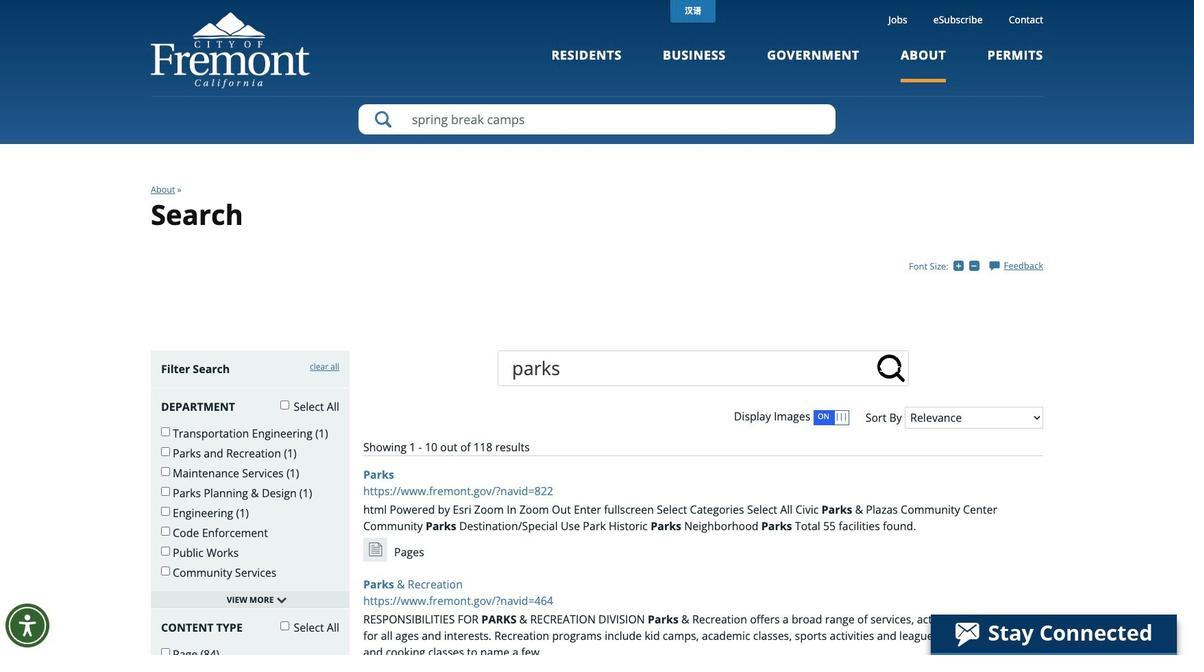 Task type: vqa. For each thing, say whether or not it's contained in the screenshot.
the bottom Ensures
no



Task type: describe. For each thing, give the bounding box(es) containing it.
stay connected image
[[931, 615, 1176, 653]]

Search text field
[[359, 104, 836, 134]]



Task type: locate. For each thing, give the bounding box(es) containing it.
None checkbox
[[281, 400, 290, 409], [161, 427, 170, 436], [161, 467, 170, 476], [161, 487, 170, 496], [161, 527, 170, 536], [161, 547, 170, 555], [161, 566, 170, 575], [161, 648, 170, 655], [281, 400, 290, 409], [161, 427, 170, 436], [161, 467, 170, 476], [161, 487, 170, 496], [161, 527, 170, 536], [161, 547, 170, 555], [161, 566, 170, 575], [161, 648, 170, 655]]

None checkbox
[[161, 447, 170, 456], [161, 507, 170, 516], [281, 621, 290, 630], [161, 447, 170, 456], [161, 507, 170, 516], [281, 621, 290, 630]]

Search... text field
[[499, 351, 875, 385]]

None text field
[[875, 351, 909, 385]]



